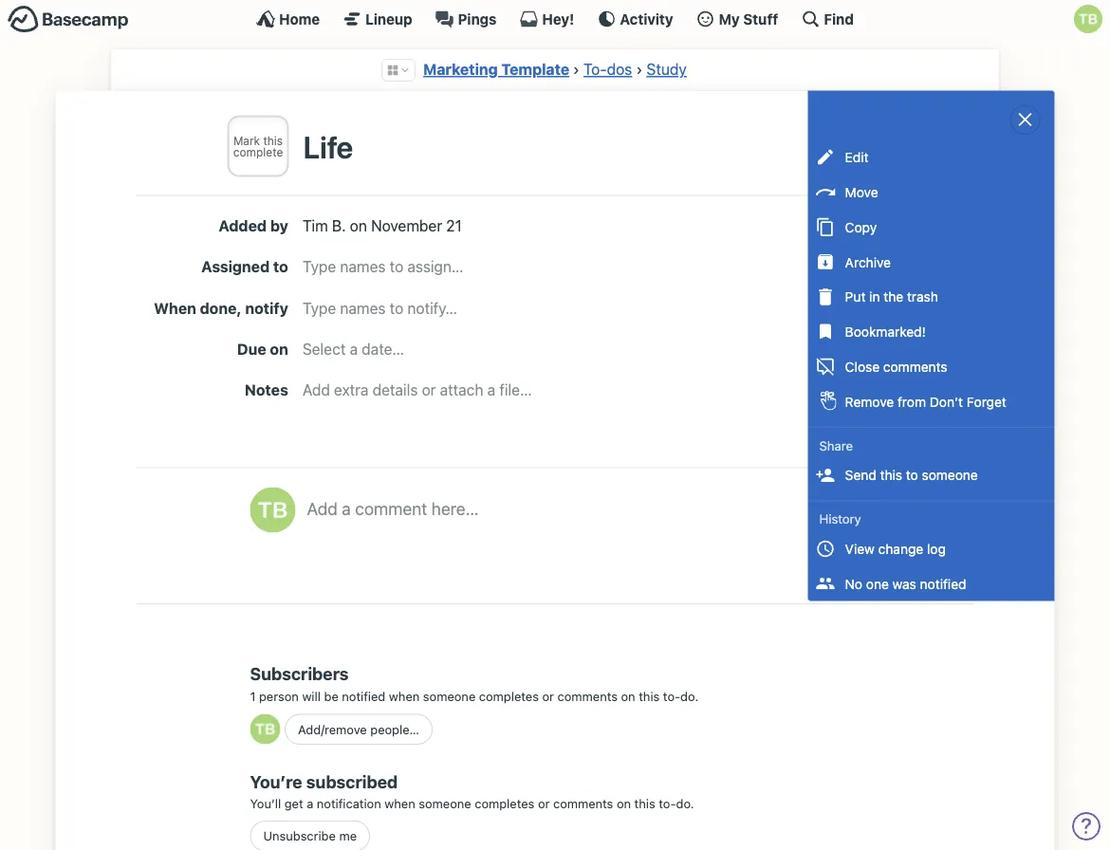 Task type: vqa. For each thing, say whether or not it's contained in the screenshot.
'were' to the left
no



Task type: locate. For each thing, give the bounding box(es) containing it.
1 names from the top
[[340, 258, 386, 276]]

pings
[[458, 10, 497, 27]]

template
[[501, 60, 570, 78]]

someone
[[922, 467, 978, 483], [423, 689, 476, 703], [419, 797, 471, 811]]

comments
[[883, 359, 948, 375], [558, 689, 618, 703], [553, 797, 613, 811]]

›
[[573, 60, 580, 78], [636, 60, 643, 78]]

1 vertical spatial tim burton image
[[250, 714, 280, 744]]

unsubscribe me button
[[250, 821, 370, 850]]

a left comment
[[342, 498, 351, 518]]

0 vertical spatial to-
[[663, 689, 681, 703]]

marketing
[[423, 60, 498, 78]]

b.
[[332, 217, 346, 235]]

names for assign…
[[340, 258, 386, 276]]

this inside you're subscribed you'll get a notification when someone completes or comments on this to-do.
[[635, 797, 656, 811]]

when right notification at the bottom of page
[[385, 797, 415, 811]]

to
[[273, 258, 288, 276], [390, 258, 404, 276], [390, 299, 404, 317], [906, 467, 918, 483]]

the
[[884, 289, 904, 305]]

life link
[[303, 128, 353, 165]]

add
[[303, 381, 330, 399], [307, 498, 338, 518]]

lineup
[[366, 10, 412, 27]]

type names to notify… link
[[303, 299, 457, 317]]

switch accounts image
[[8, 5, 129, 34]]

completes inside you're subscribed you'll get a notification when someone completes or comments on this to-do.
[[475, 797, 535, 811]]

add/remove people…
[[298, 722, 419, 737]]

tim b. on november 21
[[303, 217, 462, 235]]

names up the 'select a date…' link
[[340, 299, 386, 317]]

view change log
[[845, 541, 946, 557]]

don't
[[930, 394, 963, 409]]

someone inside 'subscribers 1 person will be notified when someone completes or comments on this to-do.'
[[423, 689, 476, 703]]

no one was notified
[[845, 576, 967, 592]]

to- inside you're subscribed you'll get a notification when someone completes or comments on this to-do.
[[659, 797, 676, 811]]

move
[[845, 184, 878, 200]]

put
[[845, 289, 866, 305]]

add left extra
[[303, 381, 330, 399]]

names
[[340, 258, 386, 276], [340, 299, 386, 317]]

someone inside you're subscribed you'll get a notification when someone completes or comments on this to-do.
[[419, 797, 471, 811]]

to-
[[663, 689, 681, 703], [659, 797, 676, 811]]

add a comment here…
[[307, 498, 479, 518]]

1 vertical spatial notified
[[342, 689, 386, 703]]

type names to assign… link
[[303, 258, 464, 276]]

0 vertical spatial do.
[[681, 689, 699, 703]]

close comments link
[[808, 349, 1055, 384]]

to right the send
[[906, 467, 918, 483]]

file…
[[500, 381, 532, 399]]

added
[[219, 217, 267, 235]]

when
[[389, 689, 420, 703], [385, 797, 415, 811]]

home
[[279, 10, 320, 27]]

1 vertical spatial comments
[[558, 689, 618, 703]]

1 vertical spatial names
[[340, 299, 386, 317]]

or for you're
[[538, 797, 550, 811]]

tim burton image
[[250, 487, 296, 533], [250, 714, 280, 744]]

1 type from the top
[[303, 258, 336, 276]]

0 vertical spatial when
[[389, 689, 420, 703]]

0 vertical spatial comments
[[883, 359, 948, 375]]

1 vertical spatial type
[[303, 299, 336, 317]]

someone for subscribers
[[423, 689, 476, 703]]

type names to assign…
[[303, 258, 464, 276]]

comments inside you're subscribed you'll get a notification when someone completes or comments on this to-do.
[[553, 797, 613, 811]]

add extra details or attach a file… link
[[303, 381, 532, 399]]

add left comment
[[307, 498, 338, 518]]

close
[[845, 359, 880, 375]]

select a date…
[[303, 340, 404, 358]]

notified right the be
[[342, 689, 386, 703]]

add/remove people… link
[[285, 714, 433, 745]]

add for add extra details or attach a file…
[[303, 381, 330, 399]]

when for subscribers
[[389, 689, 420, 703]]

due
[[237, 340, 266, 358]]

2 type from the top
[[303, 299, 336, 317]]

0 vertical spatial add
[[303, 381, 330, 399]]

you're
[[250, 771, 302, 792]]

one
[[866, 576, 889, 592]]

1 tim burton image from the top
[[250, 487, 296, 533]]

comments for subscribers
[[558, 689, 618, 703]]

when inside you're subscribed you'll get a notification when someone completes or comments on this to-do.
[[385, 797, 415, 811]]

type up the select
[[303, 299, 336, 317]]

this inside mark this complete
[[263, 134, 283, 147]]

1 horizontal spatial ›
[[636, 60, 643, 78]]

lineup link
[[343, 9, 412, 28]]

0 vertical spatial tim burton image
[[250, 487, 296, 533]]

trash
[[907, 289, 939, 305]]

0 vertical spatial notified
[[920, 576, 967, 592]]

to left assign…
[[390, 258, 404, 276]]

0 vertical spatial someone
[[922, 467, 978, 483]]

do. inside 'subscribers 1 person will be notified when someone completes or comments on this to-do.'
[[681, 689, 699, 703]]

2 › from the left
[[636, 60, 643, 78]]

assign…
[[408, 258, 464, 276]]

0 vertical spatial or
[[422, 381, 436, 399]]

remove from don't forget
[[845, 394, 1007, 409]]

to- for subscribers
[[663, 689, 681, 703]]

to- inside 'subscribers 1 person will be notified when someone completes or comments on this to-do.'
[[663, 689, 681, 703]]

notified inside 'subscribers 1 person will be notified when someone completes or comments on this to-do.'
[[342, 689, 386, 703]]

1 vertical spatial completes
[[475, 797, 535, 811]]

1 vertical spatial to-
[[659, 797, 676, 811]]

when up the people…
[[389, 689, 420, 703]]

remove from don't forget link
[[808, 384, 1055, 419]]

completes inside 'subscribers 1 person will be notified when someone completes or comments on this to-do.'
[[479, 689, 539, 703]]

a right get
[[307, 797, 313, 811]]

2 names from the top
[[340, 299, 386, 317]]

1
[[250, 689, 256, 703]]

› to-dos › study
[[573, 60, 687, 78]]

names up type names to notify… "link"
[[340, 258, 386, 276]]

stuff
[[743, 10, 779, 27]]

hey!
[[542, 10, 574, 27]]

1 vertical spatial someone
[[423, 689, 476, 703]]

study
[[647, 60, 687, 78]]

0 horizontal spatial notified
[[342, 689, 386, 703]]

person
[[259, 689, 299, 703]]

0 vertical spatial completes
[[479, 689, 539, 703]]

type down "tim"
[[303, 258, 336, 276]]

unsubscribe
[[263, 829, 336, 843]]

when inside 'subscribers 1 person will be notified when someone completes or comments on this to-do.'
[[389, 689, 420, 703]]

› left to-
[[573, 60, 580, 78]]

will
[[302, 689, 321, 703]]

type
[[303, 258, 336, 276], [303, 299, 336, 317]]

2 vertical spatial someone
[[419, 797, 471, 811]]

0 horizontal spatial ›
[[573, 60, 580, 78]]

someone inside share send this to someone
[[922, 467, 978, 483]]

history
[[819, 512, 861, 527]]

notified down log
[[920, 576, 967, 592]]

1 vertical spatial do.
[[676, 797, 694, 811]]

put in the trash link
[[808, 280, 1055, 314]]

in
[[869, 289, 880, 305]]

edit link
[[808, 140, 1055, 175]]

on
[[350, 217, 367, 235], [270, 340, 288, 358], [621, 689, 636, 703], [617, 797, 631, 811]]

or inside 'subscribers 1 person will be notified when someone completes or comments on this to-do.'
[[542, 689, 554, 703]]

to- for you're
[[659, 797, 676, 811]]

a inside button
[[342, 498, 351, 518]]

add inside button
[[307, 498, 338, 518]]

1 vertical spatial when
[[385, 797, 415, 811]]

› right the dos
[[636, 60, 643, 78]]

0 vertical spatial type
[[303, 258, 336, 276]]

1 vertical spatial or
[[542, 689, 554, 703]]

2 vertical spatial comments
[[553, 797, 613, 811]]

archive link
[[808, 245, 1055, 280]]

21
[[446, 217, 462, 235]]

edit
[[845, 149, 869, 165]]

1 horizontal spatial notified
[[920, 576, 967, 592]]

do. inside you're subscribed you'll get a notification when someone completes or comments on this to-do.
[[676, 797, 694, 811]]

mark this complete
[[233, 134, 283, 158]]

0 vertical spatial names
[[340, 258, 386, 276]]

comments inside 'subscribers 1 person will be notified when someone completes or comments on this to-do.'
[[558, 689, 618, 703]]

put in the trash
[[845, 289, 939, 305]]

this inside 'subscribers 1 person will be notified when someone completes or comments on this to-do.'
[[639, 689, 660, 703]]

notify…
[[408, 299, 457, 317]]

or inside you're subscribed you'll get a notification when someone completes or comments on this to-do.
[[538, 797, 550, 811]]

tim
[[303, 217, 328, 235]]

1 vertical spatial add
[[307, 498, 338, 518]]

on inside 'subscribers 1 person will be notified when someone completes or comments on this to-do.'
[[621, 689, 636, 703]]

2 vertical spatial or
[[538, 797, 550, 811]]



Task type: describe. For each thing, give the bounding box(es) containing it.
notification
[[317, 797, 381, 811]]

notes
[[245, 381, 288, 399]]

bookmarked! link
[[808, 314, 1055, 349]]

to-dos link
[[584, 60, 632, 78]]

or for subscribers
[[542, 689, 554, 703]]

marketing template
[[423, 60, 570, 78]]

on inside you're subscribed you'll get a notification when someone completes or comments on this to-do.
[[617, 797, 631, 811]]

add extra details or attach a file…
[[303, 381, 532, 399]]

november
[[371, 217, 442, 235]]

someone for you're
[[419, 797, 471, 811]]

subscribed
[[306, 771, 398, 792]]

activity
[[620, 10, 673, 27]]

tim burton image
[[1074, 5, 1103, 33]]

completes for you're
[[475, 797, 535, 811]]

to down by
[[273, 258, 288, 276]]

move link
[[808, 175, 1055, 210]]

archive
[[845, 254, 891, 270]]

date…
[[362, 340, 404, 358]]

a left date…
[[350, 340, 358, 358]]

extra
[[334, 381, 369, 399]]

dos
[[607, 60, 632, 78]]

was
[[893, 576, 917, 592]]

when done, notify
[[154, 299, 288, 317]]

find
[[824, 10, 854, 27]]

to inside share send this to someone
[[906, 467, 918, 483]]

november 21 element
[[371, 217, 462, 235]]

details
[[373, 381, 418, 399]]

due on
[[237, 340, 288, 358]]

log
[[927, 541, 946, 557]]

completes for subscribers
[[479, 689, 539, 703]]

assigned to
[[201, 258, 288, 276]]

send this to someone link
[[808, 458, 1055, 493]]

2 tim burton image from the top
[[250, 714, 280, 744]]

people…
[[370, 722, 419, 737]]

my stuff
[[719, 10, 779, 27]]

my
[[719, 10, 740, 27]]

pings button
[[435, 9, 497, 28]]

bookmarked!
[[845, 324, 926, 340]]

unsubscribe me
[[263, 829, 357, 843]]

complete
[[233, 145, 283, 158]]

add a comment here… button
[[307, 487, 955, 573]]

do. for you're
[[676, 797, 694, 811]]

marketing template link
[[423, 60, 570, 78]]

select
[[303, 340, 346, 358]]

1 › from the left
[[573, 60, 580, 78]]

subscribers
[[250, 664, 349, 684]]

study link
[[647, 60, 687, 78]]

find button
[[801, 9, 854, 28]]

you'll
[[250, 797, 281, 811]]

assigned
[[201, 258, 270, 276]]

forget
[[967, 394, 1007, 409]]

close comments
[[845, 359, 948, 375]]

no
[[845, 576, 863, 592]]

me
[[339, 829, 357, 843]]

names for notify…
[[340, 299, 386, 317]]

copy link
[[808, 210, 1055, 245]]

a left file…
[[487, 381, 496, 399]]

home link
[[256, 9, 320, 28]]

to-
[[584, 60, 607, 78]]

remove
[[845, 394, 894, 409]]

comments for you're
[[553, 797, 613, 811]]

get
[[284, 797, 303, 811]]

when
[[154, 299, 196, 317]]

type for type names to notify…
[[303, 299, 336, 317]]

view
[[845, 541, 875, 557]]

type for type names to assign…
[[303, 258, 336, 276]]

hey! button
[[520, 9, 574, 28]]

main element
[[0, 0, 1110, 37]]

done,
[[200, 299, 242, 317]]

be
[[324, 689, 339, 703]]

add/remove
[[298, 722, 367, 737]]

here…
[[432, 498, 479, 518]]

comment
[[355, 498, 427, 518]]

share send this to someone
[[819, 438, 978, 483]]

added by
[[219, 217, 288, 235]]

a inside you're subscribed you'll get a notification when someone completes or comments on this to-do.
[[307, 797, 313, 811]]

mark
[[233, 134, 260, 147]]

copy
[[845, 219, 877, 235]]

change
[[878, 541, 924, 557]]

to left notify…
[[390, 299, 404, 317]]

add for add a comment here…
[[307, 498, 338, 518]]

from
[[898, 394, 926, 409]]

send
[[845, 467, 877, 483]]

type names to notify…
[[303, 299, 457, 317]]

view change log link
[[808, 531, 1055, 566]]

my stuff button
[[696, 9, 779, 28]]

when for you're
[[385, 797, 415, 811]]

activity link
[[597, 9, 673, 28]]

do. for subscribers
[[681, 689, 699, 703]]

you're subscribed you'll get a notification when someone completes or comments on this to-do.
[[250, 771, 694, 811]]

this inside share send this to someone
[[880, 467, 903, 483]]



